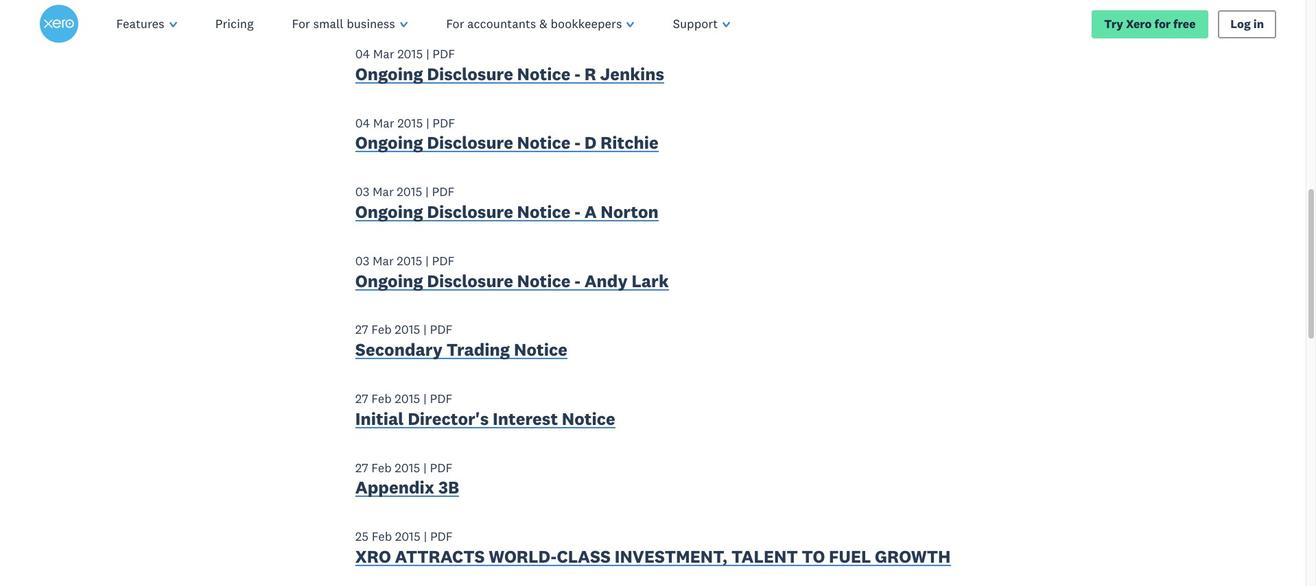 Task type: vqa. For each thing, say whether or not it's contained in the screenshot.
PDF in the The 25 Feb 2015 | Pdf Xro Attracts World-Class Investment, Talent To Fuel Growth
yes



Task type: describe. For each thing, give the bounding box(es) containing it.
2015 for ongoing disclosure notice - d ritchie
[[397, 115, 423, 131]]

for small business
[[292, 16, 395, 32]]

mar for ongoing disclosure notice - d ritchie
[[373, 115, 394, 131]]

for accountants & bookkeepers
[[446, 16, 622, 32]]

2015 for appendix 3b
[[395, 460, 420, 476]]

xro
[[355, 546, 391, 568]]

disclosure for andy
[[427, 270, 513, 292]]

andy
[[584, 270, 628, 292]]

secondary
[[355, 339, 443, 361]]

notice for d
[[517, 132, 571, 154]]

log in link
[[1218, 10, 1277, 38]]

log in
[[1230, 16, 1264, 31]]

pdf for ongoing disclosure notice - r jenkins
[[433, 46, 455, 62]]

04 for ongoing disclosure notice - r jenkins
[[355, 46, 370, 62]]

norton
[[601, 201, 659, 223]]

for small business button
[[273, 0, 427, 48]]

feb for appendix
[[371, 460, 392, 476]]

log
[[1230, 16, 1251, 31]]

feb for xro
[[372, 529, 392, 545]]

for
[[1154, 16, 1171, 31]]

04 for ongoing disclosure notice - d ritchie
[[355, 115, 370, 131]]

ongoing for ongoing disclosure notice - d ritchie
[[355, 132, 423, 154]]

2015 for ongoing disclosure notice - andy lark
[[397, 253, 422, 269]]

jenkins
[[600, 63, 664, 85]]

accountants
[[467, 16, 536, 32]]

features
[[116, 16, 164, 32]]

disclosure for r
[[427, 63, 513, 85]]

notice inside 27 feb 2015 | pdf secondary trading notice
[[514, 339, 567, 361]]

25 feb 2015 | pdf xro attracts world-class investment, talent to fuel growth
[[355, 529, 951, 568]]

appendix
[[355, 477, 434, 499]]

lark
[[632, 270, 669, 292]]

initial
[[355, 408, 404, 430]]

- for andy
[[574, 270, 580, 292]]

pricing
[[215, 16, 254, 32]]

notice for a
[[517, 201, 571, 223]]

pdf for initial director's interest notice
[[430, 391, 452, 407]]

03 mar 2015 | pdf ongoing disclosure notice - a norton
[[355, 184, 659, 223]]

pdf for ongoing disclosure notice - andy lark
[[432, 253, 455, 269]]

| for ongoing disclosure notice - a norton
[[425, 184, 429, 200]]

04 mar 2015 | pdf ongoing disclosure notice - d ritchie
[[355, 115, 659, 154]]

2015 for ongoing disclosure notice - r jenkins
[[397, 46, 423, 62]]

class
[[557, 546, 611, 568]]

fuel
[[829, 546, 871, 568]]

attracts
[[395, 546, 485, 568]]

bookkeepers
[[551, 16, 622, 32]]

in
[[1253, 16, 1264, 31]]

features button
[[97, 0, 196, 48]]

feb for initial
[[371, 391, 392, 407]]

27 feb 2015 | pdf secondary trading notice
[[355, 322, 567, 361]]

ongoing for ongoing disclosure notice - r jenkins
[[355, 63, 423, 85]]

| for ongoing disclosure notice - andy lark
[[425, 253, 429, 269]]

try
[[1104, 16, 1123, 31]]

disclosure for a
[[427, 201, 513, 223]]

small
[[313, 16, 344, 32]]

2015 for ongoing disclosure notice - a norton
[[397, 184, 422, 200]]

27 for initial
[[355, 391, 368, 407]]

04 mar 2015 | pdf ongoing disclosure notice - r jenkins
[[355, 46, 664, 85]]

mar for ongoing disclosure notice - andy lark
[[373, 253, 394, 269]]

feb for secondary
[[371, 322, 392, 338]]

3b
[[438, 477, 459, 499]]

ongoing for ongoing disclosure notice - a norton
[[355, 201, 423, 223]]

mar for ongoing disclosure notice - r jenkins
[[373, 46, 394, 62]]

director's
[[408, 408, 489, 430]]

03 for ongoing disclosure notice - a norton
[[355, 184, 369, 200]]

initial director's interest notice link
[[355, 408, 615, 433]]



Task type: locate. For each thing, give the bounding box(es) containing it.
| for ongoing disclosure notice - r jenkins
[[426, 46, 429, 62]]

trading
[[446, 339, 510, 361]]

ongoing disclosure notice - r jenkins link
[[355, 63, 664, 88]]

1 vertical spatial 27
[[355, 391, 368, 407]]

2015 for initial director's interest notice
[[395, 391, 420, 407]]

feb up appendix
[[371, 460, 392, 476]]

for inside "dropdown button"
[[446, 16, 464, 32]]

- inside 03 mar 2015 | pdf ongoing disclosure notice - andy lark
[[574, 270, 580, 292]]

pdf inside 25 feb 2015 | pdf xro attracts world-class investment, talent to fuel growth
[[430, 529, 453, 545]]

ongoing disclosure notice - a norton link
[[355, 201, 659, 226]]

3 27 from the top
[[355, 460, 368, 476]]

growth
[[875, 546, 951, 568]]

| inside 25 feb 2015 | pdf xro attracts world-class investment, talent to fuel growth
[[424, 529, 427, 545]]

2015 inside 03 mar 2015 | pdf ongoing disclosure notice - andy lark
[[397, 253, 422, 269]]

talent
[[731, 546, 798, 568]]

mar inside 03 mar 2015 | pdf ongoing disclosure notice - a norton
[[373, 184, 394, 200]]

- for d
[[574, 132, 580, 154]]

- inside 04 mar 2015 | pdf ongoing disclosure notice - d ritchie
[[574, 132, 580, 154]]

2 disclosure from the top
[[427, 132, 513, 154]]

| inside 04 mar 2015 | pdf ongoing disclosure notice - d ritchie
[[426, 115, 429, 131]]

disclosure
[[427, 63, 513, 85], [427, 132, 513, 154], [427, 201, 513, 223], [427, 270, 513, 292]]

ongoing for ongoing disclosure notice - andy lark
[[355, 270, 423, 292]]

support
[[673, 16, 718, 32]]

world-
[[489, 546, 557, 568]]

27 feb 2015 | pdf appendix 3b
[[355, 460, 459, 499]]

feb right 25
[[372, 529, 392, 545]]

| for ongoing disclosure notice - d ritchie
[[426, 115, 429, 131]]

pdf inside 27 feb 2015 | pdf initial director's interest notice
[[430, 391, 452, 407]]

3 - from the top
[[574, 201, 580, 223]]

notice for r
[[517, 63, 571, 85]]

for left 'accountants'
[[446, 16, 464, 32]]

secondary trading notice link
[[355, 339, 567, 364]]

03 inside 03 mar 2015 | pdf ongoing disclosure notice - a norton
[[355, 184, 369, 200]]

pdf for xro attracts world-class investment, talent to fuel growth
[[430, 529, 453, 545]]

mar
[[373, 46, 394, 62], [373, 115, 394, 131], [373, 184, 394, 200], [373, 253, 394, 269]]

mar inside 03 mar 2015 | pdf ongoing disclosure notice - andy lark
[[373, 253, 394, 269]]

try xero for free
[[1104, 16, 1196, 31]]

xero homepage image
[[39, 5, 78, 43]]

pdf for ongoing disclosure notice - a norton
[[432, 184, 455, 200]]

feb
[[371, 322, 392, 338], [371, 391, 392, 407], [371, 460, 392, 476], [372, 529, 392, 545]]

0 vertical spatial 04
[[355, 46, 370, 62]]

pdf inside 27 feb 2015 | pdf secondary trading notice
[[430, 322, 452, 338]]

4 feb from the top
[[372, 529, 392, 545]]

ongoing inside 03 mar 2015 | pdf ongoing disclosure notice - andy lark
[[355, 270, 423, 292]]

a
[[584, 201, 597, 223]]

03 for ongoing disclosure notice - andy lark
[[355, 253, 369, 269]]

try xero for free link
[[1092, 10, 1208, 38]]

ongoing inside 04 mar 2015 | pdf ongoing disclosure notice - r jenkins
[[355, 63, 423, 85]]

27 inside 27 feb 2015 | pdf appendix 3b
[[355, 460, 368, 476]]

3 feb from the top
[[371, 460, 392, 476]]

2015 inside 03 mar 2015 | pdf ongoing disclosure notice - a norton
[[397, 184, 422, 200]]

2015
[[397, 46, 423, 62], [397, 115, 423, 131], [397, 184, 422, 200], [397, 253, 422, 269], [395, 322, 420, 338], [395, 391, 420, 407], [395, 460, 420, 476], [395, 529, 421, 545]]

4 mar from the top
[[373, 253, 394, 269]]

|
[[426, 46, 429, 62], [426, 115, 429, 131], [425, 184, 429, 200], [425, 253, 429, 269], [423, 322, 427, 338], [423, 391, 427, 407], [423, 460, 427, 476], [424, 529, 427, 545]]

2 feb from the top
[[371, 391, 392, 407]]

| inside 27 feb 2015 | pdf secondary trading notice
[[423, 322, 427, 338]]

mar for ongoing disclosure notice - a norton
[[373, 184, 394, 200]]

ongoing disclosure notice - d ritchie link
[[355, 132, 659, 157]]

pdf inside 27 feb 2015 | pdf appendix 3b
[[430, 460, 452, 476]]

2015 for xro attracts world-class investment, talent to fuel growth
[[395, 529, 421, 545]]

0 horizontal spatial for
[[292, 16, 310, 32]]

2015 for secondary trading notice
[[395, 322, 420, 338]]

ongoing
[[355, 63, 423, 85], [355, 132, 423, 154], [355, 201, 423, 223], [355, 270, 423, 292]]

3 ongoing from the top
[[355, 201, 423, 223]]

27 for appendix
[[355, 460, 368, 476]]

notice for andy
[[517, 270, 571, 292]]

pdf for appendix 3b
[[430, 460, 452, 476]]

for
[[292, 16, 310, 32], [446, 16, 464, 32]]

notice
[[517, 63, 571, 85], [517, 132, 571, 154], [517, 201, 571, 223], [517, 270, 571, 292], [514, 339, 567, 361], [562, 408, 615, 430]]

business
[[347, 16, 395, 32]]

disclosure inside 03 mar 2015 | pdf ongoing disclosure notice - andy lark
[[427, 270, 513, 292]]

27 up secondary
[[355, 322, 368, 338]]

3 mar from the top
[[373, 184, 394, 200]]

4 ongoing from the top
[[355, 270, 423, 292]]

pdf inside 04 mar 2015 | pdf ongoing disclosure notice - r jenkins
[[433, 46, 455, 62]]

03 inside 03 mar 2015 | pdf ongoing disclosure notice - andy lark
[[355, 253, 369, 269]]

support button
[[654, 0, 750, 48]]

2 vertical spatial 27
[[355, 460, 368, 476]]

| for xro attracts world-class investment, talent to fuel growth
[[424, 529, 427, 545]]

notice inside 03 mar 2015 | pdf ongoing disclosure notice - andy lark
[[517, 270, 571, 292]]

| inside 03 mar 2015 | pdf ongoing disclosure notice - a norton
[[425, 184, 429, 200]]

pdf inside 03 mar 2015 | pdf ongoing disclosure notice - andy lark
[[432, 253, 455, 269]]

04 inside 04 mar 2015 | pdf ongoing disclosure notice - d ritchie
[[355, 115, 370, 131]]

mar inside 04 mar 2015 | pdf ongoing disclosure notice - d ritchie
[[373, 115, 394, 131]]

27 inside 27 feb 2015 | pdf secondary trading notice
[[355, 322, 368, 338]]

1 disclosure from the top
[[427, 63, 513, 85]]

d
[[584, 132, 596, 154]]

feb up secondary
[[371, 322, 392, 338]]

xro attracts world-class investment, talent to fuel growth link
[[355, 546, 951, 571]]

notice inside 03 mar 2015 | pdf ongoing disclosure notice - a norton
[[517, 201, 571, 223]]

notice left d at the left of page
[[517, 132, 571, 154]]

-
[[574, 63, 580, 85], [574, 132, 580, 154], [574, 201, 580, 223], [574, 270, 580, 292]]

1 horizontal spatial for
[[446, 16, 464, 32]]

ongoing disclosure notice - andy lark link
[[355, 270, 669, 295]]

for left small
[[292, 16, 310, 32]]

feb inside 27 feb 2015 | pdf secondary trading notice
[[371, 322, 392, 338]]

notice right interest
[[562, 408, 615, 430]]

03 mar 2015 | pdf ongoing disclosure notice - andy lark
[[355, 253, 669, 292]]

to
[[802, 546, 825, 568]]

- left d at the left of page
[[574, 132, 580, 154]]

feb inside 27 feb 2015 | pdf appendix 3b
[[371, 460, 392, 476]]

04
[[355, 46, 370, 62], [355, 115, 370, 131]]

1 - from the top
[[574, 63, 580, 85]]

27 up appendix
[[355, 460, 368, 476]]

ongoing inside 04 mar 2015 | pdf ongoing disclosure notice - d ritchie
[[355, 132, 423, 154]]

for for for small business
[[292, 16, 310, 32]]

25
[[355, 529, 369, 545]]

| inside 03 mar 2015 | pdf ongoing disclosure notice - andy lark
[[425, 253, 429, 269]]

disclosure for d
[[427, 132, 513, 154]]

for for for accountants & bookkeepers
[[446, 16, 464, 32]]

| inside 04 mar 2015 | pdf ongoing disclosure notice - r jenkins
[[426, 46, 429, 62]]

pdf for secondary trading notice
[[430, 322, 452, 338]]

2015 inside 27 feb 2015 | pdf appendix 3b
[[395, 460, 420, 476]]

2 04 from the top
[[355, 115, 370, 131]]

27 feb 2015 | pdf initial director's interest notice
[[355, 391, 615, 430]]

notice left r
[[517, 63, 571, 85]]

2 - from the top
[[574, 132, 580, 154]]

1 03 from the top
[[355, 184, 369, 200]]

pdf
[[433, 46, 455, 62], [433, 115, 455, 131], [432, 184, 455, 200], [432, 253, 455, 269], [430, 322, 452, 338], [430, 391, 452, 407], [430, 460, 452, 476], [430, 529, 453, 545]]

2 ongoing from the top
[[355, 132, 423, 154]]

appendix 3b link
[[355, 477, 459, 502]]

2 mar from the top
[[373, 115, 394, 131]]

notice right trading
[[514, 339, 567, 361]]

feb inside 27 feb 2015 | pdf initial director's interest notice
[[371, 391, 392, 407]]

2 03 from the top
[[355, 253, 369, 269]]

1 vertical spatial 04
[[355, 115, 370, 131]]

27
[[355, 322, 368, 338], [355, 391, 368, 407], [355, 460, 368, 476]]

27 inside 27 feb 2015 | pdf initial director's interest notice
[[355, 391, 368, 407]]

disclosure inside 04 mar 2015 | pdf ongoing disclosure notice - d ritchie
[[427, 132, 513, 154]]

27 up initial
[[355, 391, 368, 407]]

- left andy
[[574, 270, 580, 292]]

pdf inside 03 mar 2015 | pdf ongoing disclosure notice - a norton
[[432, 184, 455, 200]]

pricing link
[[196, 0, 273, 48]]

pdf for ongoing disclosure notice - d ritchie
[[433, 115, 455, 131]]

03
[[355, 184, 369, 200], [355, 253, 369, 269]]

notice inside 04 mar 2015 | pdf ongoing disclosure notice - d ritchie
[[517, 132, 571, 154]]

1 for from the left
[[292, 16, 310, 32]]

notice left andy
[[517, 270, 571, 292]]

- for r
[[574, 63, 580, 85]]

r
[[584, 63, 596, 85]]

2 for from the left
[[446, 16, 464, 32]]

27 for secondary
[[355, 322, 368, 338]]

disclosure inside 03 mar 2015 | pdf ongoing disclosure notice - a norton
[[427, 201, 513, 223]]

- for a
[[574, 201, 580, 223]]

ritchie
[[600, 132, 659, 154]]

feb inside 25 feb 2015 | pdf xro attracts world-class investment, talent to fuel growth
[[372, 529, 392, 545]]

investment,
[[615, 546, 727, 568]]

2015 inside 27 feb 2015 | pdf initial director's interest notice
[[395, 391, 420, 407]]

- inside 04 mar 2015 | pdf ongoing disclosure notice - r jenkins
[[574, 63, 580, 85]]

pdf inside 04 mar 2015 | pdf ongoing disclosure notice - d ritchie
[[433, 115, 455, 131]]

for inside dropdown button
[[292, 16, 310, 32]]

4 disclosure from the top
[[427, 270, 513, 292]]

interest
[[493, 408, 558, 430]]

- left r
[[574, 63, 580, 85]]

| for secondary trading notice
[[423, 322, 427, 338]]

mar inside 04 mar 2015 | pdf ongoing disclosure notice - r jenkins
[[373, 46, 394, 62]]

notice inside 27 feb 2015 | pdf initial director's interest notice
[[562, 408, 615, 430]]

1 ongoing from the top
[[355, 63, 423, 85]]

0 vertical spatial 27
[[355, 322, 368, 338]]

04 inside 04 mar 2015 | pdf ongoing disclosure notice - r jenkins
[[355, 46, 370, 62]]

1 vertical spatial 03
[[355, 253, 369, 269]]

1 04 from the top
[[355, 46, 370, 62]]

xero
[[1126, 16, 1152, 31]]

1 mar from the top
[[373, 46, 394, 62]]

2 27 from the top
[[355, 391, 368, 407]]

| inside 27 feb 2015 | pdf initial director's interest notice
[[423, 391, 427, 407]]

| inside 27 feb 2015 | pdf appendix 3b
[[423, 460, 427, 476]]

4 - from the top
[[574, 270, 580, 292]]

2015 inside 04 mar 2015 | pdf ongoing disclosure notice - d ritchie
[[397, 115, 423, 131]]

disclosure inside 04 mar 2015 | pdf ongoing disclosure notice - r jenkins
[[427, 63, 513, 85]]

ongoing inside 03 mar 2015 | pdf ongoing disclosure notice - a norton
[[355, 201, 423, 223]]

1 27 from the top
[[355, 322, 368, 338]]

1 feb from the top
[[371, 322, 392, 338]]

3 disclosure from the top
[[427, 201, 513, 223]]

2015 inside 25 feb 2015 | pdf xro attracts world-class investment, talent to fuel growth
[[395, 529, 421, 545]]

- left a
[[574, 201, 580, 223]]

- inside 03 mar 2015 | pdf ongoing disclosure notice - a norton
[[574, 201, 580, 223]]

free
[[1173, 16, 1196, 31]]

&
[[539, 16, 548, 32]]

2015 inside 27 feb 2015 | pdf secondary trading notice
[[395, 322, 420, 338]]

notice inside 04 mar 2015 | pdf ongoing disclosure notice - r jenkins
[[517, 63, 571, 85]]

notice left a
[[517, 201, 571, 223]]

for accountants & bookkeepers button
[[427, 0, 654, 48]]

feb up initial
[[371, 391, 392, 407]]

2015 inside 04 mar 2015 | pdf ongoing disclosure notice - r jenkins
[[397, 46, 423, 62]]

0 vertical spatial 03
[[355, 184, 369, 200]]

| for appendix 3b
[[423, 460, 427, 476]]

| for initial director's interest notice
[[423, 391, 427, 407]]



